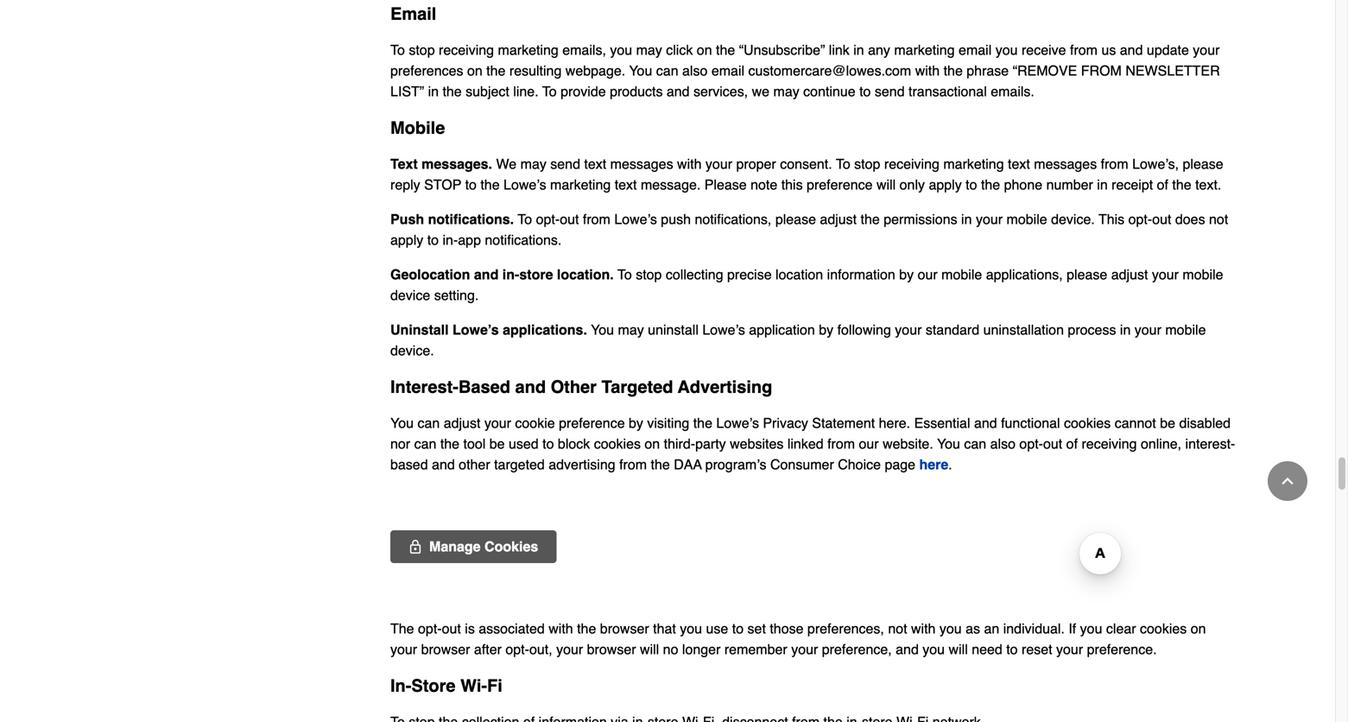 Task type: locate. For each thing, give the bounding box(es) containing it.
other
[[551, 377, 597, 397]]

after
[[474, 642, 502, 658]]

of inside we may send text messages with your proper consent. to stop receiving marketing text messages from lowe's, please reply stop to the lowe's marketing text message. please note this preference will only apply to the phone number in receipt of the text.
[[1158, 177, 1169, 193]]

1 horizontal spatial cookies
[[1065, 415, 1111, 431]]

receive
[[1022, 42, 1067, 58]]

services,
[[694, 83, 748, 99]]

stop inside the to stop receiving marketing emails, you may click on the "unsubscribe" link in any marketing email you receive from us and update your preferences on the resulting webpage. you can also email customercare@lowes.com with the phrase "remove from newsletter list" in the subject line. to provide products and services, we may continue to send transactional emails.
[[409, 42, 435, 58]]

0 horizontal spatial our
[[859, 436, 879, 452]]

please down "this" on the top right
[[776, 211, 817, 227]]

push
[[391, 211, 424, 227]]

manage
[[429, 539, 481, 555]]

on down visiting on the bottom
[[645, 436, 660, 452]]

1 vertical spatial adjust
[[1112, 266, 1149, 282]]

cookies inside the opt-out is associated with the browser that you use to set those preferences, not with you as an individual. if you clear cookies on your browser after opt-out, your browser will no longer remember your preference, and you will need to reset your preference.
[[1141, 621, 1188, 637]]

send inside the to stop receiving marketing emails, you may click on the "unsubscribe" link in any marketing email you receive from us and update your preferences on the resulting webpage. you can also email customercare@lowes.com with the phrase "remove from newsletter list" in the subject line. to provide products and services, we may continue to send transactional emails.
[[875, 83, 905, 99]]

clear
[[1107, 621, 1137, 637]]

fi
[[487, 676, 503, 696]]

1 vertical spatial also
[[991, 436, 1016, 452]]

in inside you may uninstall lowe's application by following your standard uninstallation process in your mobile device.
[[1121, 322, 1131, 338]]

2 horizontal spatial please
[[1183, 156, 1224, 172]]

device. inside the "to opt-out from lowe's push notifications, please adjust the permissions in your mobile device. this opt-out does not apply to in-app notifications."
[[1052, 211, 1096, 227]]

text.
[[1196, 177, 1222, 193]]

to opt-out from lowe's push notifications, please adjust the permissions in your mobile device. this opt-out does not apply to in-app notifications.
[[391, 211, 1229, 248]]

1 vertical spatial be
[[490, 436, 505, 452]]

with up transactional
[[916, 63, 940, 79]]

in inside the "to opt-out from lowe's push notifications, please adjust the permissions in your mobile device. this opt-out does not apply to in-app notifications."
[[962, 211, 973, 227]]

opt-
[[536, 211, 560, 227], [1129, 211, 1153, 227], [1020, 436, 1044, 452], [418, 621, 442, 637], [506, 642, 530, 658]]

to inside the "to opt-out from lowe's push notifications, please adjust the permissions in your mobile device. this opt-out does not apply to in-app notifications."
[[518, 211, 532, 227]]

with left as on the bottom right
[[912, 621, 936, 637]]

can down click at the top of the page
[[657, 63, 679, 79]]

2 horizontal spatial cookies
[[1141, 621, 1188, 637]]

out inside you can adjust your cookie preference by visiting the lowe's privacy statement here. essential and functional cookies cannot be disabled nor can the tool be used to block cookies on third-party websites linked from our website. you can also opt-out of receiving online, interest- based and other targeted advertising from the daa program's consumer choice page
[[1044, 436, 1063, 452]]

1 horizontal spatial will
[[877, 177, 896, 193]]

preference up the block
[[559, 415, 625, 431]]

may
[[636, 42, 663, 58], [774, 83, 800, 99], [521, 156, 547, 172], [618, 322, 644, 338]]

not
[[1210, 211, 1229, 227], [889, 621, 908, 637]]

to inside to stop collecting precise location information by our mobile applications, please adjust your mobile device setting.
[[618, 266, 632, 282]]

our up choice
[[859, 436, 879, 452]]

out down functional
[[1044, 436, 1063, 452]]

1 horizontal spatial apply
[[929, 177, 962, 193]]

location
[[776, 266, 824, 282]]

functional
[[1002, 415, 1061, 431]]

in left receipt
[[1098, 177, 1108, 193]]

our down permissions
[[918, 266, 938, 282]]

in right permissions
[[962, 211, 973, 227]]

cookies left cannot
[[1065, 415, 1111, 431]]

0 vertical spatial apply
[[929, 177, 962, 193]]

here.
[[879, 415, 911, 431]]

we may send text messages with your proper consent. to stop receiving marketing text messages from lowe's, please reply stop to the lowe's marketing text message. please note this preference will only apply to the phone number in receipt of the text.
[[391, 156, 1224, 193]]

from inside the to stop receiving marketing emails, you may click on the "unsubscribe" link in any marketing email you receive from us and update your preferences on the resulting webpage. you can also email customercare@lowes.com with the phrase "remove from newsletter list" in the subject line. to provide products and services, we may continue to send transactional emails.
[[1071, 42, 1098, 58]]

1 horizontal spatial receiving
[[885, 156, 940, 172]]

adjust inside you can adjust your cookie preference by visiting the lowe's privacy statement here. essential and functional cookies cannot be disabled nor can the tool be used to block cookies on third-party websites linked from our website. you can also opt-out of receiving online, interest- based and other targeted advertising from the daa program's consumer choice page
[[444, 415, 481, 431]]

precise
[[728, 266, 772, 282]]

opt- right this
[[1129, 211, 1153, 227]]

from right 'advertising'
[[620, 457, 647, 473]]

from inside we may send text messages with your proper consent. to stop receiving marketing text messages from lowe's, please reply stop to the lowe's marketing text message. please note this preference will only apply to the phone number in receipt of the text.
[[1101, 156, 1129, 172]]

opt- up store
[[536, 211, 560, 227]]

0 horizontal spatial text
[[585, 156, 607, 172]]

.
[[949, 457, 953, 473]]

the inside the opt-out is associated with the browser that you use to set those preferences, not with you as an individual. if you clear cookies on your browser after opt-out, your browser will no longer remember your preference, and you will need to reset your preference.
[[577, 621, 597, 637]]

preferences,
[[808, 621, 885, 637]]

can
[[657, 63, 679, 79], [418, 415, 440, 431], [414, 436, 437, 452], [965, 436, 987, 452]]

reset
[[1022, 642, 1053, 658]]

the up transactional
[[944, 63, 963, 79]]

online,
[[1141, 436, 1182, 452]]

in-
[[443, 232, 458, 248], [503, 266, 520, 282]]

third-
[[664, 436, 696, 452]]

1 vertical spatial please
[[776, 211, 817, 227]]

stop left collecting
[[636, 266, 662, 282]]

0 vertical spatial device.
[[1052, 211, 1096, 227]]

with inside the to stop receiving marketing emails, you may click on the "unsubscribe" link in any marketing email you receive from us and update your preferences on the resulting webpage. you can also email customercare@lowes.com with the phrase "remove from newsletter list" in the subject line. to provide products and services, we may continue to send transactional emails.
[[916, 63, 940, 79]]

stop inside we may send text messages with your proper consent. to stop receiving marketing text messages from lowe's, please reply stop to the lowe's marketing text message. please note this preference will only apply to the phone number in receipt of the text.
[[855, 156, 881, 172]]

your up 'applications,'
[[976, 211, 1003, 227]]

0 horizontal spatial email
[[712, 63, 745, 79]]

with inside we may send text messages with your proper consent. to stop receiving marketing text messages from lowe's, please reply stop to the lowe's marketing text message. please note this preference will only apply to the phone number in receipt of the text.
[[677, 156, 702, 172]]

not up preference,
[[889, 621, 908, 637]]

adjust down we may send text messages with your proper consent. to stop receiving marketing text messages from lowe's, please reply stop to the lowe's marketing text message. please note this preference will only apply to the phone number in receipt of the text.
[[820, 211, 857, 227]]

be up online,
[[1161, 415, 1176, 431]]

2 horizontal spatial by
[[900, 266, 914, 282]]

an
[[985, 621, 1000, 637]]

0 horizontal spatial receiving
[[439, 42, 494, 58]]

1 horizontal spatial preference
[[807, 177, 873, 193]]

your up 'please'
[[706, 156, 733, 172]]

2 horizontal spatial stop
[[855, 156, 881, 172]]

you up phrase
[[996, 42, 1018, 58]]

in down the preferences
[[428, 83, 439, 99]]

used
[[509, 436, 539, 452]]

mobile inside you may uninstall lowe's application by following your standard uninstallation process in your mobile device.
[[1166, 322, 1207, 338]]

browser
[[600, 621, 650, 637], [421, 642, 470, 658], [587, 642, 636, 658]]

the
[[716, 42, 736, 58], [487, 63, 506, 79], [944, 63, 963, 79], [443, 83, 462, 99], [481, 177, 500, 193], [982, 177, 1001, 193], [1173, 177, 1192, 193], [861, 211, 880, 227], [694, 415, 713, 431], [441, 436, 460, 452], [651, 457, 670, 473], [577, 621, 597, 637]]

and right us
[[1121, 42, 1144, 58]]

may left click at the top of the page
[[636, 42, 663, 58]]

may left uninstall
[[618, 322, 644, 338]]

by left visiting on the bottom
[[629, 415, 644, 431]]

may inside we may send text messages with your proper consent. to stop receiving marketing text messages from lowe's, please reply stop to the lowe's marketing text message. please note this preference will only apply to the phone number in receipt of the text.
[[521, 156, 547, 172]]

0 horizontal spatial preference
[[559, 415, 625, 431]]

please inside the "to opt-out from lowe's push notifications, please adjust the permissions in your mobile device. this opt-out does not apply to in-app notifications."
[[776, 211, 817, 227]]

device. for to opt-out from lowe's push notifications, please adjust the permissions in your mobile device. this opt-out does not apply to in-app notifications.
[[1052, 211, 1096, 227]]

click
[[666, 42, 693, 58]]

here .
[[920, 457, 957, 473]]

please up text.
[[1183, 156, 1224, 172]]

receiving inside we may send text messages with your proper consent. to stop receiving marketing text messages from lowe's, please reply stop to the lowe's marketing text message. please note this preference will only apply to the phone number in receipt of the text.
[[885, 156, 940, 172]]

1 vertical spatial of
[[1067, 436, 1078, 452]]

email
[[391, 4, 437, 24]]

mobile inside the "to opt-out from lowe's push notifications, please adjust the permissions in your mobile device. this opt-out does not apply to in-app notifications."
[[1007, 211, 1048, 227]]

from
[[1082, 63, 1122, 79]]

messages.
[[422, 156, 493, 172]]

set
[[748, 621, 766, 637]]

0 vertical spatial be
[[1161, 415, 1176, 431]]

lowe's left 'push'
[[615, 211, 657, 227]]

lowe's
[[504, 177, 547, 193], [615, 211, 657, 227], [453, 322, 499, 338], [703, 322, 746, 338], [717, 415, 760, 431]]

2 vertical spatial please
[[1067, 266, 1108, 282]]

you right applications.
[[591, 322, 614, 338]]

notifications. up app
[[428, 211, 514, 227]]

to inside you can adjust your cookie preference by visiting the lowe's privacy statement here. essential and functional cookies cannot be disabled nor can the tool be used to block cookies on third-party websites linked from our website. you can also opt-out of receiving online, interest- based and other targeted advertising from the daa program's consumer choice page
[[543, 436, 554, 452]]

and down click at the top of the page
[[667, 83, 690, 99]]

apply right only on the top
[[929, 177, 962, 193]]

in- up uninstall lowe's applications.
[[503, 266, 520, 282]]

1 vertical spatial receiving
[[885, 156, 940, 172]]

you may uninstall lowe's application by following your standard uninstallation process in your mobile device.
[[391, 322, 1207, 359]]

and up the "cookie"
[[515, 377, 546, 397]]

0 horizontal spatial messages
[[611, 156, 674, 172]]

to inside the to stop receiving marketing emails, you may click on the "unsubscribe" link in any marketing email you receive from us and update your preferences on the resulting webpage. you can also email customercare@lowes.com with the phrase "remove from newsletter list" in the subject line. to provide products and services, we may continue to send transactional emails.
[[860, 83, 871, 99]]

0 horizontal spatial of
[[1067, 436, 1078, 452]]

interest-
[[391, 377, 459, 397]]

0 horizontal spatial adjust
[[444, 415, 481, 431]]

0 horizontal spatial device.
[[391, 343, 434, 359]]

opt- down functional
[[1020, 436, 1044, 452]]

notifications,
[[695, 211, 772, 227]]

stop up the preferences
[[409, 42, 435, 58]]

the left phone in the top of the page
[[982, 177, 1001, 193]]

1 horizontal spatial messages
[[1035, 156, 1098, 172]]

may inside you may uninstall lowe's application by following your standard uninstallation process in your mobile device.
[[618, 322, 644, 338]]

2 vertical spatial stop
[[636, 266, 662, 282]]

receiving down cannot
[[1082, 436, 1138, 452]]

consumer
[[771, 457, 835, 473]]

2 vertical spatial adjust
[[444, 415, 481, 431]]

on up "subject"
[[467, 63, 483, 79]]

0 horizontal spatial please
[[776, 211, 817, 227]]

preference
[[807, 177, 873, 193], [559, 415, 625, 431]]

to right line.
[[543, 83, 557, 99]]

device. inside you may uninstall lowe's application by following your standard uninstallation process in your mobile device.
[[391, 343, 434, 359]]

0 vertical spatial adjust
[[820, 211, 857, 227]]

0 horizontal spatial stop
[[409, 42, 435, 58]]

our inside you can adjust your cookie preference by visiting the lowe's privacy statement here. essential and functional cookies cannot be disabled nor can the tool be used to block cookies on third-party websites linked from our website. you can also opt-out of receiving online, interest- based and other targeted advertising from the daa program's consumer choice page
[[859, 436, 879, 452]]

by inside to stop collecting precise location information by our mobile applications, please adjust your mobile device setting.
[[900, 266, 914, 282]]

0 horizontal spatial in-
[[443, 232, 458, 248]]

0 vertical spatial receiving
[[439, 42, 494, 58]]

in- down 'push notifications.'
[[443, 232, 458, 248]]

your up tool
[[485, 415, 512, 431]]

also down functional
[[991, 436, 1016, 452]]

0 vertical spatial please
[[1183, 156, 1224, 172]]

by for lowe's
[[629, 415, 644, 431]]

1 horizontal spatial please
[[1067, 266, 1108, 282]]

to up the preferences
[[391, 42, 405, 58]]

1 vertical spatial device.
[[391, 343, 434, 359]]

email up services,
[[712, 63, 745, 79]]

receiving inside the to stop receiving marketing emails, you may click on the "unsubscribe" link in any marketing email you receive from us and update your preferences on the resulting webpage. you can also email customercare@lowes.com with the phrase "remove from newsletter list" in the subject line. to provide products and services, we may continue to send transactional emails.
[[439, 42, 494, 58]]

1 vertical spatial cookies
[[594, 436, 641, 452]]

from inside the "to opt-out from lowe's push notifications, please adjust the permissions in your mobile device. this opt-out does not apply to in-app notifications."
[[583, 211, 611, 227]]

the left permissions
[[861, 211, 880, 227]]

0 vertical spatial by
[[900, 266, 914, 282]]

0 horizontal spatial also
[[683, 63, 708, 79]]

1 horizontal spatial adjust
[[820, 211, 857, 227]]

device.
[[1052, 211, 1096, 227], [391, 343, 434, 359]]

1 vertical spatial by
[[819, 322, 834, 338]]

to left phone in the top of the page
[[966, 177, 978, 193]]

by inside you may uninstall lowe's application by following your standard uninstallation process in your mobile device.
[[819, 322, 834, 338]]

device. down uninstall
[[391, 343, 434, 359]]

your
[[1194, 42, 1221, 58], [706, 156, 733, 172], [976, 211, 1003, 227], [1153, 266, 1180, 282], [895, 322, 922, 338], [1135, 322, 1162, 338], [485, 415, 512, 431], [391, 642, 417, 658], [557, 642, 583, 658], [792, 642, 819, 658], [1057, 642, 1084, 658]]

also
[[683, 63, 708, 79], [991, 436, 1016, 452]]

0 vertical spatial stop
[[409, 42, 435, 58]]

by inside you can adjust your cookie preference by visiting the lowe's privacy statement here. essential and functional cookies cannot be disabled nor can the tool be used to block cookies on third-party websites linked from our website. you can also opt-out of receiving online, interest- based and other targeted advertising from the daa program's consumer choice page
[[629, 415, 644, 431]]

2 horizontal spatial receiving
[[1082, 436, 1138, 452]]

2 vertical spatial by
[[629, 415, 644, 431]]

0 vertical spatial our
[[918, 266, 938, 282]]

visiting
[[648, 415, 690, 431]]

to right consent.
[[836, 156, 851, 172]]

2 vertical spatial receiving
[[1082, 436, 1138, 452]]

can down essential
[[965, 436, 987, 452]]

0 horizontal spatial apply
[[391, 232, 424, 248]]

continue
[[804, 83, 856, 99]]

your right update
[[1194, 42, 1221, 58]]

in- inside the "to opt-out from lowe's push notifications, please adjust the permissions in your mobile device. this opt-out does not apply to in-app notifications."
[[443, 232, 458, 248]]

0 vertical spatial email
[[959, 42, 992, 58]]

stop
[[409, 42, 435, 58], [855, 156, 881, 172], [636, 266, 662, 282]]

only
[[900, 177, 925, 193]]

1 horizontal spatial send
[[875, 83, 905, 99]]

0 horizontal spatial send
[[551, 156, 581, 172]]

your right out,
[[557, 642, 583, 658]]

location.
[[557, 266, 614, 282]]

to right location.
[[618, 266, 632, 282]]

1 horizontal spatial not
[[1210, 211, 1229, 227]]

the left daa at the bottom of page
[[651, 457, 670, 473]]

our inside to stop collecting precise location information by our mobile applications, please adjust your mobile device setting.
[[918, 266, 938, 282]]

to inside we may send text messages with your proper consent. to stop receiving marketing text messages from lowe's, please reply stop to the lowe's marketing text message. please note this preference will only apply to the phone number in receipt of the text.
[[836, 156, 851, 172]]

targeted
[[494, 457, 545, 473]]

scroll to top element
[[1269, 461, 1308, 501]]

cookies right clear
[[1141, 621, 1188, 637]]

2 vertical spatial cookies
[[1141, 621, 1188, 637]]

on inside you can adjust your cookie preference by visiting the lowe's privacy statement here. essential and functional cookies cannot be disabled nor can the tool be used to block cookies on third-party websites linked from our website. you can also opt-out of receiving online, interest- based and other targeted advertising from the daa program's consumer choice page
[[645, 436, 660, 452]]

0 vertical spatial cookies
[[1065, 415, 1111, 431]]

1 horizontal spatial of
[[1158, 177, 1169, 193]]

by
[[900, 266, 914, 282], [819, 322, 834, 338], [629, 415, 644, 431]]

1 horizontal spatial our
[[918, 266, 938, 282]]

apply down push
[[391, 232, 424, 248]]

0 vertical spatial also
[[683, 63, 708, 79]]

1 vertical spatial stop
[[855, 156, 881, 172]]

cannot
[[1115, 415, 1157, 431]]

this
[[782, 177, 803, 193]]

send
[[875, 83, 905, 99], [551, 156, 581, 172]]

"unsubscribe"
[[739, 42, 826, 58]]

1 vertical spatial notifications.
[[485, 232, 562, 248]]

please inside to stop collecting precise location information by our mobile applications, please adjust your mobile device setting.
[[1067, 266, 1108, 282]]

2 horizontal spatial will
[[949, 642, 968, 658]]

device. down number
[[1052, 211, 1096, 227]]

1 vertical spatial preference
[[559, 415, 625, 431]]

any
[[869, 42, 891, 58]]

0 horizontal spatial be
[[490, 436, 505, 452]]

0 vertical spatial preference
[[807, 177, 873, 193]]

0 horizontal spatial by
[[629, 415, 644, 431]]

1 horizontal spatial also
[[991, 436, 1016, 452]]

here
[[920, 457, 949, 473]]

1 vertical spatial email
[[712, 63, 745, 79]]

from up location.
[[583, 211, 611, 227]]

nor
[[391, 436, 411, 452]]

adjust up tool
[[444, 415, 481, 431]]

lowe's inside we may send text messages with your proper consent. to stop receiving marketing text messages from lowe's, please reply stop to the lowe's marketing text message. please note this preference will only apply to the phone number in receipt of the text.
[[504, 177, 547, 193]]

0 vertical spatial of
[[1158, 177, 1169, 193]]

to for collecting
[[618, 266, 632, 282]]

you up nor
[[391, 415, 414, 431]]

on right clear
[[1191, 621, 1207, 637]]

out left is
[[442, 621, 461, 637]]

lowe's right uninstall
[[703, 322, 746, 338]]

your down the
[[391, 642, 417, 658]]

cookies up 'advertising'
[[594, 436, 641, 452]]

opt- down associated
[[506, 642, 530, 658]]

browser down is
[[421, 642, 470, 658]]

1 horizontal spatial stop
[[636, 266, 662, 282]]

of inside you can adjust your cookie preference by visiting the lowe's privacy statement here. essential and functional cookies cannot be disabled nor can the tool be used to block cookies on third-party websites linked from our website. you can also opt-out of receiving online, interest- based and other targeted advertising from the daa program's consumer choice page
[[1067, 436, 1078, 452]]

1 vertical spatial send
[[551, 156, 581, 172]]

out left does
[[1153, 211, 1172, 227]]

essential
[[915, 415, 971, 431]]

1 messages from the left
[[611, 156, 674, 172]]

0 vertical spatial not
[[1210, 211, 1229, 227]]

your down if
[[1057, 642, 1084, 658]]

uninstallation
[[984, 322, 1065, 338]]

0 vertical spatial send
[[875, 83, 905, 99]]

link
[[829, 42, 850, 58]]

and inside the opt-out is associated with the browser that you use to set those preferences, not with you as an individual. if you clear cookies on your browser after opt-out, your browser will no longer remember your preference, and you will need to reset your preference.
[[896, 642, 919, 658]]

lowe's,
[[1133, 156, 1180, 172]]

notifications. up store
[[485, 232, 562, 248]]

0 vertical spatial in-
[[443, 232, 458, 248]]

party
[[696, 436, 726, 452]]

be right tool
[[490, 436, 505, 452]]

applications.
[[503, 322, 588, 338]]

1 vertical spatial in-
[[503, 266, 520, 282]]

apply
[[929, 177, 962, 193], [391, 232, 424, 248]]

stop inside to stop collecting precise location information by our mobile applications, please adjust your mobile device setting.
[[636, 266, 662, 282]]

1 vertical spatial not
[[889, 621, 908, 637]]

0 horizontal spatial cookies
[[594, 436, 641, 452]]

email up phrase
[[959, 42, 992, 58]]

will left no
[[640, 642, 660, 658]]

0 horizontal spatial not
[[889, 621, 908, 637]]

notifications.
[[428, 211, 514, 227], [485, 232, 562, 248]]

secure image
[[409, 540, 423, 554]]

mobile
[[1007, 211, 1048, 227], [942, 266, 983, 282], [1183, 266, 1224, 282], [1166, 322, 1207, 338]]

2 horizontal spatial adjust
[[1112, 266, 1149, 282]]

in
[[854, 42, 865, 58], [428, 83, 439, 99], [1098, 177, 1108, 193], [962, 211, 973, 227], [1121, 322, 1131, 338]]

by left following
[[819, 322, 834, 338]]

1 horizontal spatial by
[[819, 322, 834, 338]]

emails,
[[563, 42, 607, 58]]

will down as on the bottom right
[[949, 642, 968, 658]]

you up longer
[[680, 621, 703, 637]]

preference inside we may send text messages with your proper consent. to stop receiving marketing text messages from lowe's, please reply stop to the lowe's marketing text message. please note this preference will only apply to the phone number in receipt of the text.
[[807, 177, 873, 193]]

will
[[877, 177, 896, 193], [640, 642, 660, 658], [949, 642, 968, 658]]

1 horizontal spatial in-
[[503, 266, 520, 282]]

1 vertical spatial our
[[859, 436, 879, 452]]

1 horizontal spatial device.
[[1052, 211, 1096, 227]]

lowe's inside the "to opt-out from lowe's push notifications, please adjust the permissions in your mobile device. this opt-out does not apply to in-app notifications."
[[615, 211, 657, 227]]

be
[[1161, 415, 1176, 431], [490, 436, 505, 452]]

that
[[653, 621, 676, 637]]

webpage.
[[566, 63, 626, 79]]

1 vertical spatial apply
[[391, 232, 424, 248]]

to for receiving
[[391, 42, 405, 58]]



Task type: vqa. For each thing, say whether or not it's contained in the screenshot.
middle the a
no



Task type: describe. For each thing, give the bounding box(es) containing it.
mobile for please
[[1183, 266, 1224, 282]]

please
[[705, 177, 747, 193]]

the left tool
[[441, 436, 460, 452]]

mobile for permissions
[[1007, 211, 1048, 227]]

to left reset
[[1007, 642, 1018, 658]]

to inside the "to opt-out from lowe's push notifications, please adjust the permissions in your mobile device. this opt-out does not apply to in-app notifications."
[[427, 232, 439, 248]]

in inside we may send text messages with your proper consent. to stop receiving marketing text messages from lowe's, please reply stop to the lowe's marketing text message. please note this preference will only apply to the phone number in receipt of the text.
[[1098, 177, 1108, 193]]

also inside the to stop receiving marketing emails, you may click on the "unsubscribe" link in any marketing email you receive from us and update your preferences on the resulting webpage. you can also email customercare@lowes.com with the phrase "remove from newsletter list" in the subject line. to provide products and services, we may continue to send transactional emails.
[[683, 63, 708, 79]]

you inside the to stop receiving marketing emails, you may click on the "unsubscribe" link in any marketing email you receive from us and update your preferences on the resulting webpage. you can also email customercare@lowes.com with the phrase "remove from newsletter list" in the subject line. to provide products and services, we may continue to send transactional emails.
[[630, 63, 653, 79]]

list"
[[391, 83, 424, 99]]

can down interest-
[[418, 415, 440, 431]]

on right click at the top of the page
[[697, 42, 713, 58]]

page
[[885, 457, 916, 473]]

out,
[[530, 642, 553, 658]]

by for applications,
[[900, 266, 914, 282]]

to stop collecting precise location information by our mobile applications, please adjust your mobile device setting.
[[391, 266, 1224, 303]]

to left set
[[733, 621, 744, 637]]

can inside the to stop receiving marketing emails, you may click on the "unsubscribe" link in any marketing email you receive from us and update your preferences on the resulting webpage. you can also email customercare@lowes.com with the phrase "remove from newsletter list" in the subject line. to provide products and services, we may continue to send transactional emails.
[[657, 63, 679, 79]]

adjust inside to stop collecting precise location information by our mobile applications, please adjust your mobile device setting.
[[1112, 266, 1149, 282]]

1 horizontal spatial be
[[1161, 415, 1176, 431]]

and left other
[[432, 457, 455, 473]]

applications,
[[987, 266, 1063, 282]]

message.
[[641, 177, 701, 193]]

collecting
[[666, 266, 724, 282]]

lowe's inside you can adjust your cookie preference by visiting the lowe's privacy statement here. essential and functional cookies cannot be disabled nor can the tool be used to block cookies on third-party websites linked from our website. you can also opt-out of receiving online, interest- based and other targeted advertising from the daa program's consumer choice page
[[717, 415, 760, 431]]

store
[[412, 676, 456, 696]]

you inside you may uninstall lowe's application by following your standard uninstallation process in your mobile device.
[[591, 322, 614, 338]]

browser left that
[[600, 621, 650, 637]]

the down we
[[481, 177, 500, 193]]

the up services,
[[716, 42, 736, 58]]

on inside the opt-out is associated with the browser that you use to set those preferences, not with you as an individual. if you clear cookies on your browser after opt-out, your browser will no longer remember your preference, and you will need to reset your preference.
[[1191, 621, 1207, 637]]

targeted
[[602, 377, 674, 397]]

opt- inside you can adjust your cookie preference by visiting the lowe's privacy statement here. essential and functional cookies cannot be disabled nor can the tool be used to block cookies on third-party websites linked from our website. you can also opt-out of receiving online, interest- based and other targeted advertising from the daa program's consumer choice page
[[1020, 436, 1044, 452]]

block
[[558, 436, 590, 452]]

your inside the to stop receiving marketing emails, you may click on the "unsubscribe" link in any marketing email you receive from us and update your preferences on the resulting webpage. you can also email customercare@lowes.com with the phrase "remove from newsletter list" in the subject line. to provide products and services, we may continue to send transactional emails.
[[1194, 42, 1221, 58]]

advertising
[[678, 377, 773, 397]]

newsletter
[[1126, 63, 1221, 79]]

store
[[520, 266, 553, 282]]

stop for marketing
[[409, 42, 435, 58]]

the opt-out is associated with the browser that you use to set those preferences, not with you as an individual. if you clear cookies on your browser after opt-out, your browser will no longer remember your preference, and you will need to reset your preference.
[[391, 621, 1207, 658]]

stop for precise
[[636, 266, 662, 282]]

your inside we may send text messages with your proper consent. to stop receiving marketing text messages from lowe's, please reply stop to the lowe's marketing text message. please note this preference will only apply to the phone number in receipt of the text.
[[706, 156, 733, 172]]

you left as on the bottom right
[[940, 621, 962, 637]]

lowe's down setting. at the top of page
[[453, 322, 499, 338]]

individual.
[[1004, 621, 1065, 637]]

your right following
[[895, 322, 922, 338]]

proper
[[737, 156, 777, 172]]

reply
[[391, 177, 421, 193]]

longer
[[683, 642, 721, 658]]

information
[[828, 266, 896, 282]]

you right if
[[1081, 621, 1103, 637]]

device. for you may uninstall lowe's application by following your standard uninstallation process in your mobile device.
[[391, 343, 434, 359]]

2 messages from the left
[[1035, 156, 1098, 172]]

app
[[458, 232, 481, 248]]

you can adjust your cookie preference by visiting the lowe's privacy statement here. essential and functional cookies cannot be disabled nor can the tool be used to block cookies on third-party websites linked from our website. you can also opt-out of receiving online, interest- based and other targeted advertising from the daa program's consumer choice page
[[391, 415, 1236, 473]]

2 horizontal spatial text
[[1008, 156, 1031, 172]]

not inside the opt-out is associated with the browser that you use to set those preferences, not with you as an individual. if you clear cookies on your browser after opt-out, your browser will no longer remember your preference, and you will need to reset your preference.
[[889, 621, 908, 637]]

as
[[966, 621, 981, 637]]

those
[[770, 621, 804, 637]]

associated
[[479, 621, 545, 637]]

is
[[465, 621, 475, 637]]

customercare@lowes.com
[[749, 63, 912, 79]]

cookie
[[515, 415, 555, 431]]

daa
[[674, 457, 702, 473]]

the left text.
[[1173, 177, 1192, 193]]

to down messages.
[[465, 177, 477, 193]]

can right nor
[[414, 436, 437, 452]]

not inside the "to opt-out from lowe's push notifications, please adjust the permissions in your mobile device. this opt-out does not apply to in-app notifications."
[[1210, 211, 1229, 227]]

website.
[[883, 436, 934, 452]]

your inside to stop collecting precise location information by our mobile applications, please adjust your mobile device setting.
[[1153, 266, 1180, 282]]

geolocation
[[391, 266, 470, 282]]

text
[[391, 156, 418, 172]]

with up out,
[[549, 621, 573, 637]]

us
[[1102, 42, 1117, 58]]

standard
[[926, 322, 980, 338]]

and up setting. at the top of page
[[474, 266, 499, 282]]

receiving inside you can adjust your cookie preference by visiting the lowe's privacy statement here. essential and functional cookies cannot be disabled nor can the tool be used to block cookies on third-party websites linked from our website. you can also opt-out of receiving online, interest- based and other targeted advertising from the daa program's consumer choice page
[[1082, 436, 1138, 452]]

and right essential
[[975, 415, 998, 431]]

the up "subject"
[[487, 63, 506, 79]]

mobile for process
[[1166, 322, 1207, 338]]

manage cookies button
[[391, 530, 557, 563]]

we
[[496, 156, 517, 172]]

adjust inside the "to opt-out from lowe's push notifications, please adjust the permissions in your mobile device. this opt-out does not apply to in-app notifications."
[[820, 211, 857, 227]]

text messages.
[[391, 156, 493, 172]]

also inside you can adjust your cookie preference by visiting the lowe's privacy statement here. essential and functional cookies cannot be disabled nor can the tool be used to block cookies on third-party websites linked from our website. you can also opt-out of receiving online, interest- based and other targeted advertising from the daa program's consumer choice page
[[991, 436, 1016, 452]]

your down those
[[792, 642, 819, 658]]

does
[[1176, 211, 1206, 227]]

the up party at right bottom
[[694, 415, 713, 431]]

consent.
[[780, 156, 833, 172]]

notifications. inside the "to opt-out from lowe's push notifications, please adjust the permissions in your mobile device. this opt-out does not apply to in-app notifications."
[[485, 232, 562, 248]]

transactional
[[909, 83, 987, 99]]

remember
[[725, 642, 788, 658]]

use
[[706, 621, 729, 637]]

send inside we may send text messages with your proper consent. to stop receiving marketing text messages from lowe's, please reply stop to the lowe's marketing text message. please note this preference will only apply to the phone number in receipt of the text.
[[551, 156, 581, 172]]

out inside the opt-out is associated with the browser that you use to set those preferences, not with you as an individual. if you clear cookies on your browser after opt-out, your browser will no longer remember your preference, and you will need to reset your preference.
[[442, 621, 461, 637]]

to for out
[[518, 211, 532, 227]]

device
[[391, 287, 431, 303]]

no
[[663, 642, 679, 658]]

lowe's inside you may uninstall lowe's application by following your standard uninstallation process in your mobile device.
[[703, 322, 746, 338]]

resulting
[[510, 63, 562, 79]]

apply inside we may send text messages with your proper consent. to stop receiving marketing text messages from lowe's, please reply stop to the lowe's marketing text message. please note this preference will only apply to the phone number in receipt of the text.
[[929, 177, 962, 193]]

out up location.
[[560, 211, 579, 227]]

may right 'we'
[[774, 83, 800, 99]]

will inside we may send text messages with your proper consent. to stop receiving marketing text messages from lowe's, please reply stop to the lowe's marketing text message. please note this preference will only apply to the phone number in receipt of the text.
[[877, 177, 896, 193]]

permissions
[[884, 211, 958, 227]]

the down the preferences
[[443, 83, 462, 99]]

apply inside the "to opt-out from lowe's push notifications, please adjust the permissions in your mobile device. this opt-out does not apply to in-app notifications."
[[391, 232, 424, 248]]

statement
[[813, 415, 876, 431]]

setting.
[[434, 287, 479, 303]]

update
[[1147, 42, 1190, 58]]

in right link
[[854, 42, 865, 58]]

if
[[1069, 621, 1077, 637]]

uninstall
[[648, 322, 699, 338]]

0 horizontal spatial will
[[640, 642, 660, 658]]

privacy
[[763, 415, 809, 431]]

1 horizontal spatial email
[[959, 42, 992, 58]]

"remove
[[1013, 63, 1078, 79]]

mobile
[[391, 118, 445, 138]]

opt- right the
[[418, 621, 442, 637]]

the inside the "to opt-out from lowe's push notifications, please adjust the permissions in your mobile device. this opt-out does not apply to in-app notifications."
[[861, 211, 880, 227]]

based
[[459, 377, 511, 397]]

linked
[[788, 436, 824, 452]]

uninstall lowe's applications.
[[391, 322, 588, 338]]

tool
[[464, 436, 486, 452]]

phone
[[1005, 177, 1043, 193]]

your inside the "to opt-out from lowe's push notifications, please adjust the permissions in your mobile device. this opt-out does not apply to in-app notifications."
[[976, 211, 1003, 227]]

browser left no
[[587, 642, 636, 658]]

you up webpage.
[[610, 42, 633, 58]]

cookies
[[485, 539, 539, 555]]

here link
[[920, 457, 949, 473]]

you left need
[[923, 642, 945, 658]]

chevron up image
[[1280, 473, 1297, 490]]

wi-
[[461, 676, 487, 696]]

need
[[972, 642, 1003, 658]]

from down statement
[[828, 436, 856, 452]]

preference,
[[822, 642, 892, 658]]

receipt
[[1112, 177, 1154, 193]]

1 horizontal spatial text
[[615, 177, 637, 193]]

0 vertical spatial notifications.
[[428, 211, 514, 227]]

your inside you can adjust your cookie preference by visiting the lowe's privacy statement here. essential and functional cookies cannot be disabled nor can the tool be used to block cookies on third-party websites linked from our website. you can also opt-out of receiving online, interest- based and other targeted advertising from the daa program's consumer choice page
[[485, 415, 512, 431]]

this
[[1099, 211, 1125, 227]]

websites
[[730, 436, 784, 452]]

your right process
[[1135, 322, 1162, 338]]

interest-
[[1186, 436, 1236, 452]]

subject
[[466, 83, 510, 99]]

the
[[391, 621, 414, 637]]

you up .
[[938, 436, 961, 452]]

emails.
[[991, 83, 1035, 99]]

preference inside you can adjust your cookie preference by visiting the lowe's privacy statement here. essential and functional cookies cannot be disabled nor can the tool be used to block cookies on third-party websites linked from our website. you can also opt-out of receiving online, interest- based and other targeted advertising from the daa program's consumer choice page
[[559, 415, 625, 431]]

line.
[[514, 83, 539, 99]]

following
[[838, 322, 892, 338]]

please inside we may send text messages with your proper consent. to stop receiving marketing text messages from lowe's, please reply stop to the lowe's marketing text message. please note this preference will only apply to the phone number in receipt of the text.
[[1183, 156, 1224, 172]]

note
[[751, 177, 778, 193]]

application
[[749, 322, 816, 338]]

stop
[[424, 177, 462, 193]]



